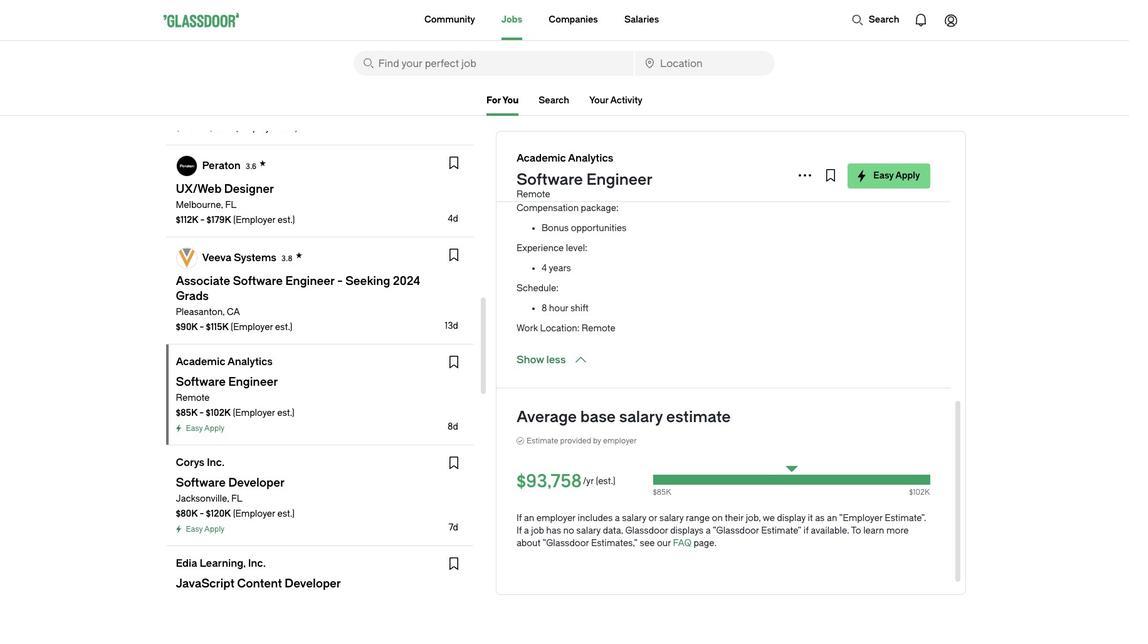 Task type: vqa. For each thing, say whether or not it's contained in the screenshot.
Career corresponding to Career Advice for Students attends Broward College
no



Task type: locate. For each thing, give the bounding box(es) containing it.
1 vertical spatial inc.
[[248, 558, 266, 570]]

0 horizontal spatial academic
[[176, 356, 225, 368]]

- right $90k
[[200, 322, 204, 333]]

if
[[804, 526, 809, 537]]

show
[[517, 354, 544, 366]]

time
[[562, 158, 581, 169]]

edia
[[176, 558, 197, 570]]

by
[[593, 437, 601, 446]]

academic analytics up retirement
[[517, 152, 614, 164]]

1 horizontal spatial academic
[[517, 152, 566, 164]]

1 horizontal spatial analytics
[[568, 152, 614, 164]]

apply for inc.
[[204, 526, 225, 534]]

lunch
[[542, 133, 568, 144]]

learning,
[[200, 558, 246, 570]]

salary
[[619, 409, 663, 426], [622, 514, 647, 524], [660, 514, 684, 524], [577, 526, 601, 537]]

1 none field from the left
[[353, 51, 634, 76]]

- up the corys inc.
[[200, 408, 204, 419]]

search link
[[539, 95, 569, 106]]

2 horizontal spatial remote
[[582, 324, 616, 334]]

paid up software at top
[[542, 158, 560, 169]]

analytics
[[568, 152, 614, 164], [227, 356, 273, 368]]

"glassdoor down their
[[713, 526, 759, 537]]

apply inside button
[[896, 171, 920, 181]]

$85k
[[176, 408, 197, 419], [653, 489, 671, 497]]

work
[[517, 324, 538, 334]]

(employer inside pleasanton, ca $90k - $115k (employer est.)
[[231, 322, 273, 333]]

employer
[[603, 437, 637, 446], [537, 514, 576, 524]]

"glassdoor
[[713, 526, 759, 537], [543, 539, 589, 549]]

1 horizontal spatial search
[[869, 14, 900, 25]]

0 horizontal spatial employer
[[537, 514, 576, 524]]

remote for location:
[[582, 324, 616, 334]]

0 vertical spatial if
[[517, 514, 522, 524]]

fl right jacksonville,
[[231, 494, 243, 505]]

(employer inside jacksonville, fl $80k - $120k (employer est.)
[[233, 509, 275, 520]]

display
[[777, 514, 806, 524]]

0 vertical spatial search
[[869, 14, 900, 25]]

1 horizontal spatial a
[[615, 514, 620, 524]]

8 hour shift
[[542, 304, 589, 314]]

0 vertical spatial easy apply
[[874, 171, 920, 181]]

0 horizontal spatial $85k
[[176, 408, 197, 419]]

employer up has
[[537, 514, 576, 524]]

none field the search location
[[635, 51, 775, 76]]

/yr
[[583, 477, 594, 487]]

$85k up corys
[[176, 408, 197, 419]]

$125k - $192k (employer est.)
[[176, 123, 298, 134]]

1 vertical spatial insurance
[[570, 183, 611, 194]]

fl for melbourne,
[[225, 200, 237, 211]]

a left the job at the bottom left of page
[[524, 526, 529, 537]]

- right $80k
[[200, 509, 204, 520]]

opportunities
[[571, 223, 627, 234]]

- right $125k
[[203, 123, 207, 134]]

$93,758 /yr (est.)
[[517, 472, 616, 492]]

1 vertical spatial $85k
[[653, 489, 671, 497]]

0 horizontal spatial $102k
[[206, 408, 231, 419]]

inc. right learning,
[[248, 558, 266, 570]]

community
[[425, 14, 475, 25]]

(employer
[[236, 123, 278, 134], [233, 215, 276, 226], [231, 322, 273, 333], [233, 408, 275, 419], [233, 509, 275, 520]]

0 vertical spatial "glassdoor
[[713, 526, 759, 537]]

- down melbourne,
[[200, 215, 205, 226]]

- for jacksonville,
[[200, 509, 204, 520]]

$90k
[[176, 322, 198, 333]]

easy apply
[[874, 171, 920, 181], [186, 425, 225, 433], [186, 526, 225, 534]]

location:
[[540, 324, 580, 334]]

$102k
[[206, 408, 231, 419], [910, 489, 930, 497]]

1 horizontal spatial academic analytics
[[517, 152, 614, 164]]

an
[[524, 514, 534, 524], [827, 514, 837, 524]]

0 vertical spatial paid
[[542, 145, 560, 156]]

jacksonville, fl $80k - $120k (employer est.)
[[176, 494, 295, 520]]

$102k up the corys inc.
[[206, 408, 231, 419]]

employer right the by
[[603, 437, 637, 446]]

academic analytics down $115k on the bottom left of the page
[[176, 356, 273, 368]]

1 horizontal spatial none field
[[635, 51, 775, 76]]

a up data, on the bottom of the page
[[615, 514, 620, 524]]

software engineer remote
[[517, 171, 653, 200]]

hour
[[549, 304, 569, 314]]

search inside button
[[869, 14, 900, 25]]

0 vertical spatial academic analytics
[[517, 152, 614, 164]]

2 vertical spatial remote
[[176, 393, 210, 404]]

search button
[[845, 8, 906, 33]]

fl up $179k on the top left
[[225, 200, 237, 211]]

1 vertical spatial "glassdoor
[[543, 539, 589, 549]]

on
[[712, 514, 723, 524]]

1 vertical spatial paid
[[542, 158, 560, 169]]

2 none field from the left
[[635, 51, 775, 76]]

holidays
[[562, 145, 596, 156]]

experience level:
[[517, 243, 587, 254]]

academic down $90k
[[176, 356, 225, 368]]

apply
[[896, 171, 920, 181], [204, 425, 225, 433], [204, 526, 225, 534]]

1 vertical spatial apply
[[204, 425, 225, 433]]

1 horizontal spatial $102k
[[910, 489, 930, 497]]

paid down the lunch
[[542, 145, 560, 156]]

0 horizontal spatial an
[[524, 514, 534, 524]]

academic analytics for remote
[[176, 356, 273, 368]]

2 an from the left
[[827, 514, 837, 524]]

systems
[[234, 252, 276, 264]]

0 horizontal spatial inc.
[[207, 457, 225, 469]]

0 vertical spatial $102k
[[206, 408, 231, 419]]

1 vertical spatial if
[[517, 526, 522, 537]]

plan
[[591, 171, 609, 181]]

1 vertical spatial employer
[[537, 514, 576, 524]]

available.
[[811, 526, 849, 537]]

analytics for remote
[[227, 356, 273, 368]]

1 vertical spatial analytics
[[227, 356, 273, 368]]

1 vertical spatial $102k
[[910, 489, 930, 497]]

or
[[649, 514, 657, 524]]

show less button
[[517, 353, 589, 368]]

fl
[[225, 200, 237, 211], [231, 494, 243, 505]]

0 vertical spatial inc.
[[207, 457, 225, 469]]

1 horizontal spatial employer
[[603, 437, 637, 446]]

salaries
[[625, 14, 659, 25]]

base
[[581, 409, 616, 426]]

0 horizontal spatial remote
[[176, 393, 210, 404]]

1 vertical spatial fl
[[231, 494, 243, 505]]

veeva systems logo image
[[177, 248, 197, 268]]

package:
[[581, 203, 619, 214]]

estimate provided by employer
[[527, 437, 637, 446]]

est.) inside pleasanton, ca $90k - $115k (employer est.)
[[275, 322, 292, 333]]

corys
[[176, 457, 205, 469]]

$102k inside remote $85k - $102k (employer est.)
[[206, 408, 231, 419]]

$115k
[[206, 322, 229, 333]]

- inside jacksonville, fl $80k - $120k (employer est.)
[[200, 509, 204, 520]]

(employer inside melbourne, fl $112k - $179k (employer est.)
[[233, 215, 276, 226]]

0 horizontal spatial none field
[[353, 51, 634, 76]]

1 horizontal spatial remote
[[517, 189, 550, 200]]

0 vertical spatial easy
[[874, 171, 894, 181]]

0 vertical spatial employer
[[603, 437, 637, 446]]

0 vertical spatial remote
[[517, 189, 550, 200]]

search
[[869, 14, 900, 25], [539, 95, 569, 106]]

compensation
[[517, 203, 579, 214]]

0 horizontal spatial analytics
[[227, 356, 273, 368]]

2 vertical spatial easy apply
[[186, 526, 225, 534]]

glassdoor
[[626, 526, 668, 537]]

- for melbourne,
[[200, 215, 205, 226]]

pleasanton, ca $90k - $115k (employer est.)
[[176, 307, 292, 333]]

0 horizontal spatial academic analytics
[[176, 356, 273, 368]]

0 vertical spatial apply
[[896, 171, 920, 181]]

$102k up estimate".
[[910, 489, 930, 497]]

academic up software at top
[[517, 152, 566, 164]]

jobs
[[502, 14, 523, 25]]

1 vertical spatial academic
[[176, 356, 225, 368]]

1 horizontal spatial an
[[827, 514, 837, 524]]

veeva systems
[[202, 252, 276, 264]]

$192k
[[209, 123, 234, 134]]

analytics down pleasanton, ca $90k - $115k (employer est.)
[[227, 356, 273, 368]]

$85k inside remote $85k - $102k (employer est.)
[[176, 408, 197, 419]]

0 vertical spatial academic
[[517, 152, 566, 164]]

1 vertical spatial easy apply
[[186, 425, 225, 433]]

easy apply inside button
[[874, 171, 920, 181]]

1 vertical spatial academic analytics
[[176, 356, 273, 368]]

$80k
[[176, 509, 198, 520]]

(employer for melbourne,
[[233, 215, 276, 226]]

if an employer includes a salary or salary range on their job, we display it as an "employer estimate". if a job has no salary data, glassdoor displays a "glassdoor estimate" if available.  to learn more about "glassdoor estimates," see our
[[517, 514, 926, 549]]

job
[[531, 526, 544, 537]]

2 horizontal spatial a
[[706, 526, 711, 537]]

displays
[[671, 526, 704, 537]]

est.)
[[280, 123, 298, 134], [278, 215, 295, 226], [275, 322, 292, 333], [277, 408, 295, 419], [277, 509, 295, 520]]

engineer
[[587, 171, 653, 189]]

an up the job at the bottom left of page
[[524, 514, 534, 524]]

- inside melbourne, fl $112k - $179k (employer est.)
[[200, 215, 205, 226]]

salary up glassdoor on the right bottom of the page
[[622, 514, 647, 524]]

"glassdoor down no
[[543, 539, 589, 549]]

1 vertical spatial search
[[539, 95, 569, 106]]

easy
[[874, 171, 894, 181], [186, 425, 203, 433], [186, 526, 203, 534]]

est.) inside jacksonville, fl $80k - $120k (employer est.)
[[277, 509, 295, 520]]

0 vertical spatial analytics
[[568, 152, 614, 164]]

analytics up plan
[[568, 152, 614, 164]]

peraton logo image
[[177, 156, 197, 176]]

&
[[571, 133, 577, 144]]

1 vertical spatial remote
[[582, 324, 616, 334]]

3.6
[[246, 162, 257, 171]]

$85k up or
[[653, 489, 671, 497]]

0 horizontal spatial "glassdoor
[[543, 539, 589, 549]]

remote inside software engineer remote
[[517, 189, 550, 200]]

1 horizontal spatial inc.
[[248, 558, 266, 570]]

insurance down plan
[[570, 183, 611, 194]]

pleasanton,
[[176, 307, 225, 318]]

4d
[[448, 214, 458, 225]]

easy for inc.
[[186, 526, 203, 534]]

inc. right corys
[[207, 457, 225, 469]]

academic
[[517, 152, 566, 164], [176, 356, 225, 368]]

easy apply for analytics
[[186, 425, 225, 433]]

academic analytics for software engineer
[[517, 152, 614, 164]]

0 vertical spatial $85k
[[176, 408, 197, 419]]

Search keyword field
[[353, 51, 634, 76]]

companies link
[[549, 0, 598, 40]]

fl inside melbourne, fl $112k - $179k (employer est.)
[[225, 200, 237, 211]]

job,
[[746, 514, 761, 524]]

1 vertical spatial easy
[[186, 425, 203, 433]]

None field
[[353, 51, 634, 76], [635, 51, 775, 76]]

salaries link
[[625, 0, 659, 40]]

2 vertical spatial apply
[[204, 526, 225, 534]]

fl inside jacksonville, fl $80k - $120k (employer est.)
[[231, 494, 243, 505]]

a up page.
[[706, 526, 711, 537]]

an right as
[[827, 514, 837, 524]]

est.) inside melbourne, fl $112k - $179k (employer est.)
[[278, 215, 295, 226]]

est.) for melbourne, fl $112k - $179k (employer est.)
[[278, 215, 295, 226]]

retirement
[[542, 171, 589, 181]]

insurance up learns
[[572, 120, 613, 131]]

(employer for pleasanton,
[[231, 322, 273, 333]]

- inside pleasanton, ca $90k - $115k (employer est.)
[[200, 322, 204, 333]]

2 vertical spatial easy
[[186, 526, 203, 534]]

0 vertical spatial fl
[[225, 200, 237, 211]]

analytics for software engineer
[[568, 152, 614, 164]]

inc.
[[207, 457, 225, 469], [248, 558, 266, 570]]



Task type: describe. For each thing, give the bounding box(es) containing it.
1 an from the left
[[524, 514, 534, 524]]

est.) inside remote $85k - $102k (employer est.)
[[277, 408, 295, 419]]

remote $85k - $102k (employer est.)
[[176, 393, 295, 419]]

compensation package:
[[517, 203, 619, 214]]

melbourne, fl $112k - $179k (employer est.)
[[176, 200, 295, 226]]

shift
[[571, 304, 589, 314]]

no
[[564, 526, 574, 537]]

estimate
[[527, 437, 559, 446]]

health
[[542, 120, 569, 131]]

estimate
[[667, 409, 731, 426]]

we
[[763, 514, 775, 524]]

includes
[[578, 514, 613, 524]]

salary down "includes"
[[577, 526, 601, 537]]

you
[[503, 95, 519, 106]]

1 horizontal spatial "glassdoor
[[713, 526, 759, 537]]

0 horizontal spatial a
[[524, 526, 529, 537]]

easy for analytics
[[186, 425, 203, 433]]

average
[[517, 409, 577, 426]]

activity
[[611, 95, 643, 106]]

0 horizontal spatial search
[[539, 95, 569, 106]]

page.
[[694, 539, 717, 549]]

est.) for pleasanton, ca $90k - $115k (employer est.)
[[275, 322, 292, 333]]

about
[[517, 539, 541, 549]]

data,
[[603, 526, 623, 537]]

(employer for jacksonville,
[[233, 509, 275, 520]]

off
[[583, 158, 595, 169]]

has
[[546, 526, 561, 537]]

software
[[517, 171, 583, 189]]

estimate".
[[885, 514, 926, 524]]

veeva
[[202, 252, 232, 264]]

it
[[808, 514, 813, 524]]

"employer
[[839, 514, 883, 524]]

easy inside button
[[874, 171, 894, 181]]

1 horizontal spatial $85k
[[653, 489, 671, 497]]

- for pleasanton,
[[200, 322, 204, 333]]

years
[[549, 263, 571, 274]]

community link
[[425, 0, 475, 40]]

(employer inside remote $85k - $102k (employer est.)
[[233, 408, 275, 419]]

8
[[542, 304, 547, 314]]

est.) for jacksonville, fl $80k - $120k (employer est.)
[[277, 509, 295, 520]]

jobs link
[[502, 0, 523, 40]]

2 if from the top
[[517, 526, 522, 537]]

jacksonville,
[[176, 494, 229, 505]]

ca
[[227, 307, 240, 318]]

learns
[[579, 133, 605, 144]]

schedule:
[[517, 283, 559, 294]]

$93,758
[[517, 472, 582, 492]]

for you
[[487, 95, 519, 106]]

as
[[815, 514, 825, 524]]

- inside remote $85k - $102k (employer est.)
[[200, 408, 204, 419]]

easy apply for inc.
[[186, 526, 225, 534]]

peraton
[[202, 160, 241, 172]]

for you link
[[487, 95, 519, 116]]

employer inside if an employer includes a salary or salary range on their job, we display it as an "employer estimate". if a job has no salary data, glassdoor displays a "glassdoor estimate" if available.  to learn more about "glassdoor estimates," see our
[[537, 514, 576, 524]]

learn
[[864, 526, 885, 537]]

8d
[[448, 422, 458, 433]]

more
[[887, 526, 909, 537]]

0 vertical spatial insurance
[[572, 120, 613, 131]]

academic for remote
[[176, 356, 225, 368]]

work location: remote
[[517, 324, 616, 334]]

$112k
[[176, 215, 198, 226]]

remote inside remote $85k - $102k (employer est.)
[[176, 393, 210, 404]]

$120k
[[206, 509, 231, 520]]

faq link
[[673, 539, 692, 549]]

edia learning, inc.
[[176, 558, 266, 570]]

Search location field
[[635, 51, 775, 76]]

show less
[[517, 354, 566, 366]]

salary right or
[[660, 514, 684, 524]]

$179k
[[207, 215, 231, 226]]

vision
[[542, 183, 568, 194]]

provided
[[560, 437, 591, 446]]

your activity link
[[590, 95, 643, 106]]

4 years
[[542, 263, 571, 274]]

estimates,"
[[591, 539, 638, 549]]

less
[[547, 354, 566, 366]]

level:
[[566, 243, 587, 254]]

3.8
[[281, 254, 293, 263]]

average base salary estimate
[[517, 409, 731, 426]]

academic for software engineer
[[517, 152, 566, 164]]

faq page.
[[673, 539, 717, 549]]

health insurance lunch & learns paid holidays paid time off retirement plan vision insurance
[[542, 120, 613, 194]]

our
[[657, 539, 671, 549]]

1 if from the top
[[517, 514, 522, 524]]

fl for jacksonville,
[[231, 494, 243, 505]]

companies
[[549, 14, 598, 25]]

7d
[[449, 523, 458, 534]]

salary right base
[[619, 409, 663, 426]]

your activity
[[590, 95, 643, 106]]

estimate"
[[762, 526, 802, 537]]

corys inc.
[[176, 457, 225, 469]]

apply for analytics
[[204, 425, 225, 433]]

easy apply button
[[848, 164, 930, 189]]

remote for engineer
[[517, 189, 550, 200]]

(est.)
[[596, 477, 616, 487]]

faq
[[673, 539, 692, 549]]

$125k
[[176, 123, 201, 134]]

bonus
[[542, 223, 569, 234]]

1 paid from the top
[[542, 145, 560, 156]]

13d
[[445, 321, 458, 332]]

2 paid from the top
[[542, 158, 560, 169]]

none field 'search keyword'
[[353, 51, 634, 76]]



